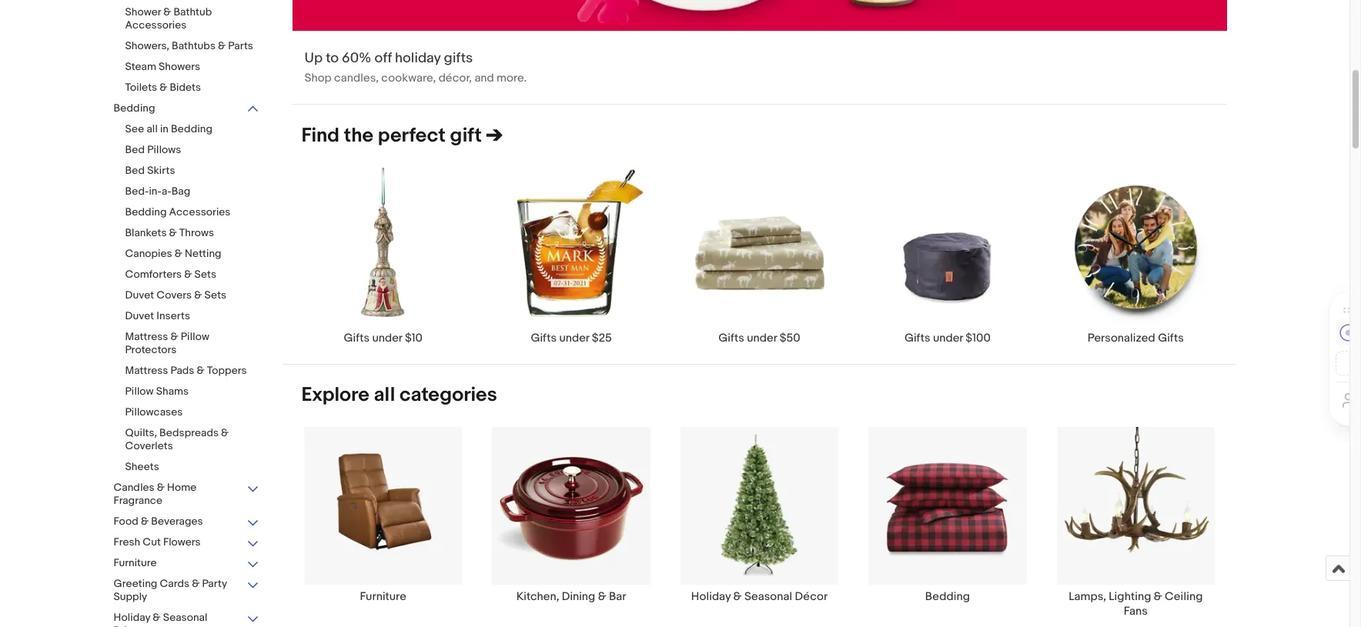 Task type: vqa. For each thing, say whether or not it's contained in the screenshot.
5th Gifts from left
yes



Task type: locate. For each thing, give the bounding box(es) containing it.
fragrance
[[114, 494, 163, 508]]

0 vertical spatial duvet
[[125, 289, 154, 302]]

bed
[[125, 143, 145, 156], [125, 164, 145, 177]]

under for $50
[[747, 331, 777, 345]]

3 gifts from the left
[[719, 331, 745, 345]]

1 vertical spatial furniture
[[360, 590, 407, 604]]

0 horizontal spatial all
[[147, 122, 158, 136]]

duvet down comforters
[[125, 289, 154, 302]]

showers, bathtubs & parts link
[[125, 39, 260, 54]]

gifts left $25
[[531, 331, 557, 345]]

0 horizontal spatial holiday
[[114, 612, 150, 625]]

accessories up showers,
[[125, 18, 187, 32]]

bidets
[[170, 81, 201, 94]]

1 horizontal spatial seasonal
[[745, 590, 793, 604]]

1 vertical spatial duvet
[[125, 310, 154, 323]]

none text field containing up to 60% off holiday gifts
[[292, 0, 1227, 104]]

1 vertical spatial all
[[374, 383, 395, 407]]

bag
[[171, 185, 190, 198]]

1 horizontal spatial pillow
[[181, 330, 209, 343]]

2 duvet from the top
[[125, 310, 154, 323]]

gifts for gifts under $25
[[531, 331, 557, 345]]

the
[[344, 124, 374, 148]]

greeting
[[114, 578, 157, 591]]

2 mattress from the top
[[125, 364, 168, 377]]

find the perfect gift ➔
[[302, 124, 503, 148]]

kitchen, dining & bar link
[[477, 426, 666, 619]]

0 horizontal spatial décor
[[114, 625, 144, 628]]

sets down comforters & sets link
[[205, 289, 227, 302]]

under left $25
[[559, 331, 590, 345]]

accessories up the throws
[[169, 206, 231, 219]]

furniture
[[114, 557, 157, 570], [360, 590, 407, 604]]

sets down netting
[[194, 268, 216, 281]]

bathtubs
[[172, 39, 216, 52]]

gifts under $10 link
[[289, 167, 477, 345]]

0 vertical spatial mattress
[[125, 330, 168, 343]]

décor inside holiday & seasonal décor link
[[795, 590, 828, 604]]

under for $25
[[559, 331, 590, 345]]

gifts under $100 link
[[854, 167, 1042, 345]]

steam
[[125, 60, 156, 73]]

duvet left inserts
[[125, 310, 154, 323]]

fresh
[[114, 536, 140, 549]]

pads
[[171, 364, 194, 377]]

blankets & throws link
[[125, 226, 260, 241]]

1 gifts from the left
[[344, 331, 370, 345]]

food & beverages button
[[114, 515, 260, 530]]

personalized
[[1088, 331, 1156, 345]]

5 gifts from the left
[[1158, 331, 1184, 345]]

0 vertical spatial all
[[147, 122, 158, 136]]

pillowcases
[[125, 406, 183, 419]]

gifts under $100
[[905, 331, 991, 345]]

0 horizontal spatial seasonal
[[163, 612, 207, 625]]

all right "explore"
[[374, 383, 395, 407]]

1 vertical spatial seasonal
[[163, 612, 207, 625]]

shams
[[156, 385, 189, 398]]

under left $100
[[933, 331, 963, 345]]

4 gifts from the left
[[905, 331, 931, 345]]

candles,
[[334, 71, 379, 86]]

cookware,
[[382, 71, 436, 86]]

2 gifts from the left
[[531, 331, 557, 345]]

gifts under $50 link
[[666, 167, 854, 345]]

to
[[326, 50, 339, 67]]

explore
[[302, 383, 370, 407]]

toppers
[[207, 364, 247, 377]]

0 vertical spatial furniture
[[114, 557, 157, 570]]

categories
[[400, 383, 497, 407]]

0 horizontal spatial furniture
[[114, 557, 157, 570]]

cut
[[143, 536, 161, 549]]

toilets
[[125, 81, 157, 94]]

$100
[[966, 331, 991, 345]]

gifts right personalized
[[1158, 331, 1184, 345]]

1 vertical spatial holiday
[[114, 612, 150, 625]]

1 duvet from the top
[[125, 289, 154, 302]]

gifts under $10
[[344, 331, 423, 345]]

1 under from the left
[[372, 331, 402, 345]]

3 under from the left
[[747, 331, 777, 345]]

gifts left $50
[[719, 331, 745, 345]]

protectors
[[125, 343, 177, 357]]

gifts left $10
[[344, 331, 370, 345]]

mattress down inserts
[[125, 330, 168, 343]]

up to 60% off holiday gifts shop candles, cookware, décor, and more.
[[305, 50, 527, 86]]

gifts for gifts under $100
[[905, 331, 931, 345]]

shower
[[125, 5, 161, 18]]

4 under from the left
[[933, 331, 963, 345]]

1 vertical spatial pillow
[[125, 385, 154, 398]]

pillow up pillowcases
[[125, 385, 154, 398]]

inserts
[[157, 310, 190, 323]]

bar
[[609, 590, 626, 604]]

None text field
[[292, 0, 1227, 104]]

décor
[[795, 590, 828, 604], [114, 625, 144, 628]]

0 vertical spatial seasonal
[[745, 590, 793, 604]]

gifts
[[344, 331, 370, 345], [531, 331, 557, 345], [719, 331, 745, 345], [905, 331, 931, 345], [1158, 331, 1184, 345]]

1 vertical spatial accessories
[[169, 206, 231, 219]]

1 vertical spatial sets
[[205, 289, 227, 302]]

supply
[[114, 591, 147, 604]]

accessories
[[125, 18, 187, 32], [169, 206, 231, 219]]

dining
[[562, 590, 596, 604]]

0 vertical spatial bed
[[125, 143, 145, 156]]

➔
[[486, 124, 503, 148]]

bed up bed-
[[125, 164, 145, 177]]

0 vertical spatial décor
[[795, 590, 828, 604]]

mattress down protectors
[[125, 364, 168, 377]]

décor inside shower & bathtub accessories showers, bathtubs & parts steam showers toilets & bidets bedding see all in bedding bed pillows bed skirts bed-in-a-bag bedding accessories blankets & throws canopies & netting comforters & sets duvet covers & sets duvet inserts mattress & pillow protectors mattress pads & toppers pillow shams pillowcases quilts, bedspreads & coverlets sheets candles & home fragrance food & beverages fresh cut flowers furniture greeting cards & party supply holiday & seasonal décor
[[114, 625, 144, 628]]

mattress & pillow protectors link
[[125, 330, 260, 358]]

gifts for gifts under $50
[[719, 331, 745, 345]]

0 vertical spatial holiday
[[691, 590, 731, 604]]

all left the in
[[147, 122, 158, 136]]

under for $10
[[372, 331, 402, 345]]

1 vertical spatial bed
[[125, 164, 145, 177]]

60%
[[342, 50, 372, 67]]

all inside shower & bathtub accessories showers, bathtubs & parts steam showers toilets & bidets bedding see all in bedding bed pillows bed skirts bed-in-a-bag bedding accessories blankets & throws canopies & netting comforters & sets duvet covers & sets duvet inserts mattress & pillow protectors mattress pads & toppers pillow shams pillowcases quilts, bedspreads & coverlets sheets candles & home fragrance food & beverages fresh cut flowers furniture greeting cards & party supply holiday & seasonal décor
[[147, 122, 158, 136]]

pillow
[[181, 330, 209, 343], [125, 385, 154, 398]]

bedding accessories link
[[125, 206, 260, 220]]

under
[[372, 331, 402, 345], [559, 331, 590, 345], [747, 331, 777, 345], [933, 331, 963, 345]]

showers
[[159, 60, 200, 73]]

in-
[[149, 185, 162, 198]]

gifts left $100
[[905, 331, 931, 345]]

bed down see on the top left of the page
[[125, 143, 145, 156]]

furniture inside shower & bathtub accessories showers, bathtubs & parts steam showers toilets & bidets bedding see all in bedding bed pillows bed skirts bed-in-a-bag bedding accessories blankets & throws canopies & netting comforters & sets duvet covers & sets duvet inserts mattress & pillow protectors mattress pads & toppers pillow shams pillowcases quilts, bedspreads & coverlets sheets candles & home fragrance food & beverages fresh cut flowers furniture greeting cards & party supply holiday & seasonal décor
[[114, 557, 157, 570]]

quilts,
[[125, 427, 157, 440]]

up
[[305, 50, 323, 67]]

under for $100
[[933, 331, 963, 345]]

1 vertical spatial décor
[[114, 625, 144, 628]]

&
[[163, 5, 171, 18], [218, 39, 226, 52], [160, 81, 167, 94], [169, 226, 177, 240], [175, 247, 182, 260], [184, 268, 192, 281], [194, 289, 202, 302], [171, 330, 178, 343], [197, 364, 205, 377], [221, 427, 229, 440], [157, 481, 165, 494], [141, 515, 149, 528], [192, 578, 200, 591], [598, 590, 607, 604], [734, 590, 742, 604], [1154, 590, 1163, 604], [153, 612, 161, 625]]

1 vertical spatial mattress
[[125, 364, 168, 377]]

pillow down duvet inserts "link"
[[181, 330, 209, 343]]

comforters
[[125, 268, 182, 281]]

1 horizontal spatial décor
[[795, 590, 828, 604]]

2 under from the left
[[559, 331, 590, 345]]

& inside lamps, lighting & ceiling fans
[[1154, 590, 1163, 604]]

under left $50
[[747, 331, 777, 345]]

duvet
[[125, 289, 154, 302], [125, 310, 154, 323]]

seasonal
[[745, 590, 793, 604], [163, 612, 207, 625]]

bedding link
[[854, 426, 1042, 619]]

bedding
[[114, 102, 155, 115], [171, 122, 213, 136], [125, 206, 167, 219], [926, 590, 970, 604]]

under left $10
[[372, 331, 402, 345]]



Task type: describe. For each thing, give the bounding box(es) containing it.
steam showers link
[[125, 60, 260, 75]]

beverages
[[151, 515, 203, 528]]

pillow shams link
[[125, 385, 260, 400]]

a-
[[162, 185, 172, 198]]

ceiling
[[1165, 590, 1203, 604]]

quilts, bedspreads & coverlets link
[[125, 427, 260, 454]]

toilets & bidets link
[[125, 81, 260, 96]]

furniture button
[[114, 557, 260, 571]]

gifts under $25
[[531, 331, 612, 345]]

see all in bedding link
[[125, 122, 260, 137]]

candles
[[114, 481, 155, 494]]

covers
[[157, 289, 192, 302]]

candles & home fragrance button
[[114, 481, 260, 509]]

showers,
[[125, 39, 169, 52]]

gifts
[[444, 50, 473, 67]]

off
[[375, 50, 392, 67]]

in
[[160, 122, 169, 136]]

$10
[[405, 331, 423, 345]]

0 vertical spatial pillow
[[181, 330, 209, 343]]

bed-
[[125, 185, 149, 198]]

décor,
[[439, 71, 472, 86]]

fresh cut flowers button
[[114, 536, 260, 551]]

gifts under $50
[[719, 331, 801, 345]]

1 horizontal spatial furniture
[[360, 590, 407, 604]]

shop
[[305, 71, 332, 86]]

0 horizontal spatial pillow
[[125, 385, 154, 398]]

0 vertical spatial accessories
[[125, 18, 187, 32]]

holiday & seasonal décor link
[[666, 426, 854, 619]]

coverlets
[[125, 440, 173, 453]]

and
[[475, 71, 494, 86]]

parts
[[228, 39, 253, 52]]

0 vertical spatial sets
[[194, 268, 216, 281]]

more.
[[497, 71, 527, 86]]

$50
[[780, 331, 801, 345]]

explore all categories
[[302, 383, 497, 407]]

see
[[125, 122, 144, 136]]

bedding button
[[114, 102, 260, 116]]

seasonal inside holiday & seasonal décor link
[[745, 590, 793, 604]]

flowers
[[163, 536, 201, 549]]

sheets link
[[125, 461, 260, 475]]

cards
[[160, 578, 190, 591]]

1 mattress from the top
[[125, 330, 168, 343]]

personalized gifts link
[[1042, 167, 1230, 345]]

home
[[167, 481, 197, 494]]

greeting cards & party supply button
[[114, 578, 260, 605]]

1 bed from the top
[[125, 143, 145, 156]]

kitchen, dining & bar
[[517, 590, 626, 604]]

1 horizontal spatial all
[[374, 383, 395, 407]]

1 horizontal spatial holiday
[[691, 590, 731, 604]]

canopies
[[125, 247, 172, 260]]

perfect
[[378, 124, 446, 148]]

throws
[[179, 226, 214, 240]]

duvet covers & sets link
[[125, 289, 260, 303]]

holiday & seasonal décor
[[691, 590, 828, 604]]

seasonal inside shower & bathtub accessories showers, bathtubs & parts steam showers toilets & bidets bedding see all in bedding bed pillows bed skirts bed-in-a-bag bedding accessories blankets & throws canopies & netting comforters & sets duvet covers & sets duvet inserts mattress & pillow protectors mattress pads & toppers pillow shams pillowcases quilts, bedspreads & coverlets sheets candles & home fragrance food & beverages fresh cut flowers furniture greeting cards & party supply holiday & seasonal décor
[[163, 612, 207, 625]]

bedspreads
[[159, 427, 219, 440]]

skirts
[[147, 164, 175, 177]]

$25
[[592, 331, 612, 345]]

gifts for gifts under $10
[[344, 331, 370, 345]]

shower & bathtub accessories link
[[125, 5, 260, 33]]

bed-in-a-bag link
[[125, 185, 260, 199]]

gift
[[450, 124, 482, 148]]

lighting
[[1109, 590, 1152, 604]]

blankets
[[125, 226, 167, 240]]

lamps, lighting & ceiling fans
[[1069, 590, 1203, 619]]

kitchen,
[[517, 590, 559, 604]]

bathtub
[[174, 5, 212, 18]]

find
[[302, 124, 340, 148]]

lamps, lighting & ceiling fans link
[[1042, 426, 1230, 619]]

food
[[114, 515, 139, 528]]

holiday inside shower & bathtub accessories showers, bathtubs & parts steam showers toilets & bidets bedding see all in bedding bed pillows bed skirts bed-in-a-bag bedding accessories blankets & throws canopies & netting comforters & sets duvet covers & sets duvet inserts mattress & pillow protectors mattress pads & toppers pillow shams pillowcases quilts, bedspreads & coverlets sheets candles & home fragrance food & beverages fresh cut flowers furniture greeting cards & party supply holiday & seasonal décor
[[114, 612, 150, 625]]

duvet inserts link
[[125, 310, 260, 324]]

mattress pads & toppers link
[[125, 364, 260, 379]]

holiday & seasonal décor button
[[114, 612, 260, 628]]

shower & bathtub accessories showers, bathtubs & parts steam showers toilets & bidets bedding see all in bedding bed pillows bed skirts bed-in-a-bag bedding accessories blankets & throws canopies & netting comforters & sets duvet covers & sets duvet inserts mattress & pillow protectors mattress pads & toppers pillow shams pillowcases quilts, bedspreads & coverlets sheets candles & home fragrance food & beverages fresh cut flowers furniture greeting cards & party supply holiday & seasonal décor
[[114, 5, 253, 628]]

furniture link
[[289, 426, 477, 619]]

bed skirts link
[[125, 164, 260, 179]]

bed pillows link
[[125, 143, 260, 158]]

personalized gifts
[[1088, 331, 1184, 345]]

fans
[[1124, 604, 1148, 619]]

2 bed from the top
[[125, 164, 145, 177]]

party
[[202, 578, 227, 591]]

holiday
[[395, 50, 441, 67]]

sheets
[[125, 461, 159, 474]]

pillowcases link
[[125, 406, 260, 421]]

comforters & sets link
[[125, 268, 260, 283]]



